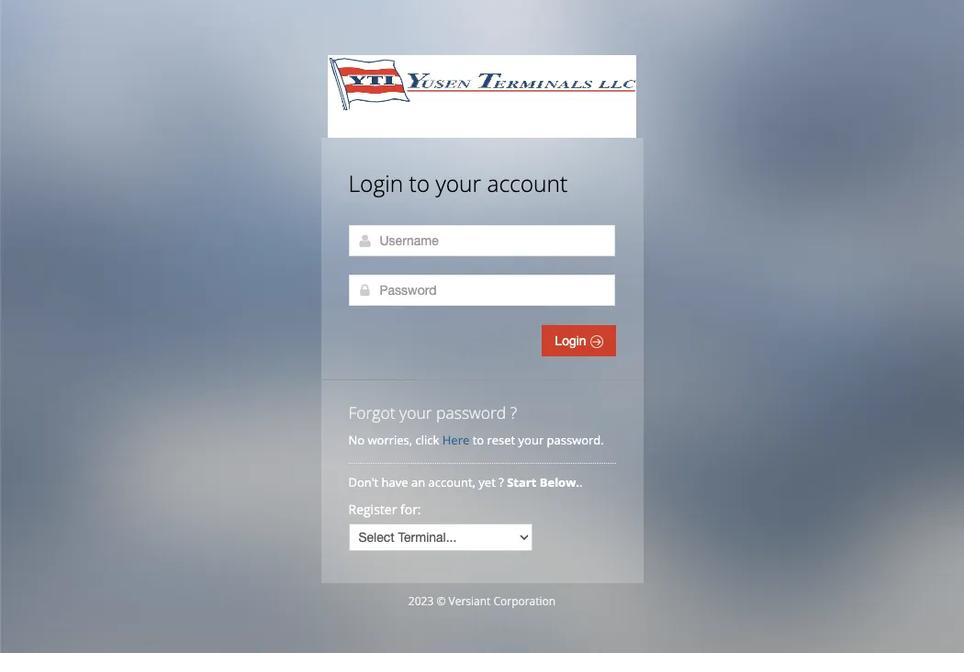 Task type: locate. For each thing, give the bounding box(es) containing it.
account,
[[428, 474, 476, 490]]

your up the click
[[400, 401, 432, 423]]

your right reset
[[519, 432, 544, 448]]

to right the "here"
[[473, 432, 484, 448]]

1 vertical spatial to
[[473, 432, 484, 448]]

0 vertical spatial to
[[409, 168, 430, 198]]

start
[[507, 474, 537, 490]]

1 horizontal spatial ?
[[510, 401, 517, 423]]

0 vertical spatial your
[[436, 168, 481, 198]]

don't
[[349, 474, 379, 490]]

1 vertical spatial your
[[400, 401, 432, 423]]

your
[[436, 168, 481, 198], [400, 401, 432, 423], [519, 432, 544, 448]]

to
[[409, 168, 430, 198], [473, 432, 484, 448]]

? right yet
[[499, 474, 504, 490]]

login for login
[[555, 333, 590, 348]]

don't have an account, yet ? start below. .
[[349, 474, 586, 490]]

0 horizontal spatial ?
[[499, 474, 504, 490]]

your up username text field
[[436, 168, 481, 198]]

? up reset
[[510, 401, 517, 423]]

login inside button
[[555, 333, 590, 348]]

0 vertical spatial login
[[349, 168, 403, 198]]

1 horizontal spatial to
[[473, 432, 484, 448]]

1 vertical spatial ?
[[499, 474, 504, 490]]

user image
[[358, 233, 372, 248]]

2023
[[409, 593, 434, 609]]

yet
[[479, 474, 496, 490]]

1 horizontal spatial your
[[436, 168, 481, 198]]

1 vertical spatial login
[[555, 333, 590, 348]]

?
[[510, 401, 517, 423], [499, 474, 504, 490]]

login
[[349, 168, 403, 198], [555, 333, 590, 348]]

0 horizontal spatial to
[[409, 168, 430, 198]]

swapright image
[[590, 335, 603, 348]]

versiant
[[449, 593, 491, 609]]

2 vertical spatial your
[[519, 432, 544, 448]]

1 horizontal spatial login
[[555, 333, 590, 348]]

password
[[436, 401, 506, 423]]

0 horizontal spatial login
[[349, 168, 403, 198]]

0 vertical spatial ?
[[510, 401, 517, 423]]

password.
[[547, 432, 604, 448]]

0 horizontal spatial your
[[400, 401, 432, 423]]

click
[[416, 432, 439, 448]]

to inside the forgot your password ? no worries, click here to reset your password.
[[473, 432, 484, 448]]

to up username text field
[[409, 168, 430, 198]]



Task type: vqa. For each thing, say whether or not it's contained in the screenshot.
bottom A
no



Task type: describe. For each thing, give the bounding box(es) containing it.
2023 © versiant corporation
[[409, 593, 556, 609]]

? inside the forgot your password ? no worries, click here to reset your password.
[[510, 401, 517, 423]]

lock image
[[358, 283, 372, 298]]

Username text field
[[349, 225, 615, 256]]

register
[[349, 501, 397, 518]]

reset
[[487, 432, 515, 448]]

here
[[442, 432, 470, 448]]

login to your account
[[349, 168, 568, 198]]

Password password field
[[349, 275, 615, 306]]

corporation
[[494, 593, 556, 609]]

an
[[411, 474, 425, 490]]

worries,
[[368, 432, 413, 448]]

.
[[580, 474, 583, 490]]

login for login to your account
[[349, 168, 403, 198]]

2 horizontal spatial your
[[519, 432, 544, 448]]

©
[[437, 593, 446, 609]]

register for:
[[349, 501, 421, 518]]

no
[[349, 432, 365, 448]]

below.
[[540, 474, 580, 490]]

have
[[382, 474, 408, 490]]

forgot your password ? no worries, click here to reset your password.
[[349, 401, 604, 448]]

forgot
[[349, 401, 395, 423]]

for:
[[400, 501, 421, 518]]

account
[[487, 168, 568, 198]]

login button
[[542, 325, 616, 356]]

here link
[[442, 432, 470, 448]]



